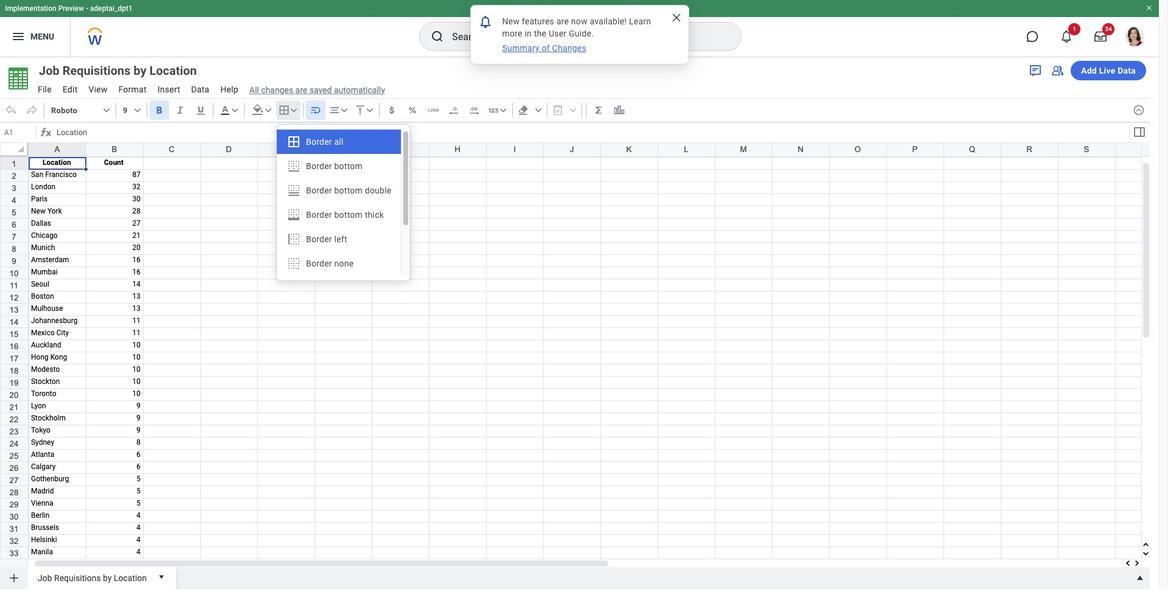 Task type: describe. For each thing, give the bounding box(es) containing it.
all changes are saved automatically button
[[245, 84, 385, 96]]

search image
[[430, 29, 445, 44]]

border dbl image
[[287, 183, 301, 198]]

edit
[[63, 85, 78, 94]]

data inside add live data button
[[1118, 66, 1136, 75]]

justify image
[[11, 29, 26, 44]]

border bottom thick button
[[277, 203, 401, 227]]

inbox large image
[[1095, 30, 1107, 43]]

available!
[[590, 16, 627, 26]]

live
[[1099, 66, 1116, 75]]

2 chevron down small image from the left
[[229, 104, 241, 116]]

border for border none
[[306, 259, 332, 268]]

insert
[[158, 85, 180, 94]]

close environment banner image
[[1146, 4, 1153, 12]]

roboto button
[[47, 100, 113, 120]]

data inside menus 'menu bar'
[[191, 85, 209, 94]]

summary
[[502, 43, 540, 53]]

automatically
[[334, 85, 385, 95]]

help
[[220, 85, 238, 94]]

border none image
[[287, 256, 301, 271]]

1
[[1073, 26, 1076, 32]]

all changes are saved automatically
[[249, 85, 385, 95]]

chevron up circle image
[[1133, 104, 1145, 116]]

border bottom image
[[287, 159, 301, 173]]

dialog containing new features are now available! learn more in the user guide.
[[470, 5, 689, 65]]

thousands comma image
[[427, 104, 439, 116]]

34
[[1105, 26, 1112, 32]]

numbers image
[[487, 104, 499, 116]]

job for 1st job requisitions by location button from the top
[[39, 63, 59, 78]]

bold image
[[153, 104, 165, 116]]

job requisitions by location for first job requisitions by location button from the bottom
[[38, 573, 147, 583]]

border btm2 image
[[287, 208, 301, 222]]

requisitions for 1st job requisitions by location button from the top
[[63, 63, 131, 78]]

all
[[249, 85, 259, 95]]

the
[[534, 29, 547, 38]]

Search Workday  search field
[[452, 23, 716, 50]]

remove zero image
[[448, 104, 460, 116]]

format
[[119, 85, 147, 94]]

new features are now available! learn more in the user guide. summary of changes
[[502, 16, 654, 53]]

border left image
[[287, 232, 301, 246]]

3 chevron down small image from the left
[[262, 104, 274, 116]]

border for border bottom
[[306, 161, 332, 171]]

are for features
[[557, 16, 569, 26]]

border all button
[[277, 130, 401, 154]]

add zero image
[[468, 104, 481, 116]]

menus menu bar
[[32, 81, 245, 100]]

border bottom double
[[306, 186, 392, 195]]

changes
[[552, 43, 587, 53]]

now
[[571, 16, 588, 26]]

border for border bottom thick
[[306, 210, 332, 220]]

file
[[38, 85, 52, 94]]

add live data
[[1081, 66, 1136, 75]]

user
[[549, 29, 567, 38]]

double
[[365, 186, 392, 195]]

menu banner
[[0, 0, 1159, 56]]

menu
[[30, 31, 54, 41]]

border for border left
[[306, 234, 332, 244]]

notifications image
[[478, 14, 493, 29]]

dollar sign image
[[386, 104, 398, 116]]

autosum image
[[593, 104, 605, 116]]

menu button
[[0, 17, 70, 56]]

eraser image
[[517, 104, 529, 116]]

border left button
[[277, 227, 401, 251]]

in
[[525, 29, 532, 38]]

add footer ws image
[[8, 572, 20, 584]]

features
[[522, 16, 554, 26]]

1 bottom from the top
[[334, 161, 363, 171]]

border for border bottom double
[[306, 186, 332, 195]]

preview
[[58, 4, 84, 13]]



Task type: locate. For each thing, give the bounding box(es) containing it.
chevron down small image down help at the top of page
[[229, 104, 241, 116]]

job requisitions by location for 1st job requisitions by location button from the top
[[39, 63, 197, 78]]

border inside border bottom button
[[306, 161, 332, 171]]

view
[[89, 85, 108, 94]]

chevron down small image left "eraser" icon
[[497, 104, 509, 116]]

border inside border bottom thick button
[[306, 210, 332, 220]]

border bottom thick
[[306, 210, 384, 220]]

border left none
[[306, 259, 332, 268]]

9 button
[[119, 100, 144, 120]]

align top image
[[354, 104, 366, 116]]

caret down small image
[[155, 571, 167, 583]]

1 horizontal spatial location
[[149, 63, 197, 78]]

grid
[[0, 142, 1168, 589]]

34 button
[[1087, 23, 1115, 50]]

by up menus 'menu bar'
[[134, 63, 146, 78]]

chevron down small image right 9
[[131, 104, 143, 116]]

underline image
[[195, 104, 207, 116]]

profile logan mcneil image
[[1125, 27, 1145, 49]]

notifications large image
[[1061, 30, 1073, 43]]

are
[[557, 16, 569, 26], [295, 85, 307, 95]]

are for changes
[[295, 85, 307, 95]]

border bottom double button
[[277, 178, 401, 203]]

1 border from the top
[[306, 137, 332, 147]]

0 vertical spatial bottom
[[334, 161, 363, 171]]

more
[[502, 29, 523, 38]]

by for 1st job requisitions by location button from the top
[[134, 63, 146, 78]]

fx image
[[39, 125, 54, 140]]

chevron down small image left dollar sign image
[[364, 104, 376, 116]]

italics image
[[174, 104, 186, 116]]

None text field
[[1, 124, 36, 141]]

add
[[1081, 66, 1097, 75]]

learn
[[629, 16, 651, 26]]

0 vertical spatial job requisitions by location
[[39, 63, 197, 78]]

dialog
[[470, 5, 689, 65]]

menu
[[277, 130, 410, 276]]

1 chevron down small image from the left
[[100, 104, 113, 116]]

border all image inside toolbar container region
[[278, 104, 290, 116]]

chevron down small image left align top image
[[338, 104, 350, 116]]

bottom down border bottom double
[[334, 210, 363, 220]]

1 vertical spatial job requisitions by location button
[[33, 567, 152, 587]]

job requisitions by location
[[39, 63, 197, 78], [38, 573, 147, 583]]

1 horizontal spatial are
[[557, 16, 569, 26]]

0 vertical spatial requisitions
[[63, 63, 131, 78]]

border all image inside border all button
[[287, 134, 301, 149]]

percentage image
[[406, 104, 418, 116]]

by
[[134, 63, 146, 78], [103, 573, 112, 583]]

1 vertical spatial are
[[295, 85, 307, 95]]

border inside border bottom double "button"
[[306, 186, 332, 195]]

by left the "caret down small" icon
[[103, 573, 112, 583]]

data
[[1118, 66, 1136, 75], [191, 85, 209, 94]]

media classroom image
[[1050, 63, 1065, 78]]

chevron down small image left 9
[[100, 104, 113, 116]]

job
[[39, 63, 59, 78], [38, 573, 52, 583]]

1 horizontal spatial by
[[134, 63, 146, 78]]

1 chevron down small image from the left
[[131, 104, 143, 116]]

border all image up border bottom image
[[287, 134, 301, 149]]

Formula Bar text field
[[54, 124, 1128, 141]]

none
[[334, 259, 354, 268]]

border bottom
[[306, 161, 363, 171]]

6 border from the top
[[306, 259, 332, 268]]

1 vertical spatial bottom
[[334, 186, 363, 195]]

border
[[306, 137, 332, 147], [306, 161, 332, 171], [306, 186, 332, 195], [306, 210, 332, 220], [306, 234, 332, 244], [306, 259, 332, 268]]

thick
[[365, 210, 384, 220]]

new
[[502, 16, 520, 26]]

text wrap image
[[310, 104, 322, 116]]

3 border from the top
[[306, 186, 332, 195]]

2 job requisitions by location button from the top
[[33, 567, 152, 587]]

activity stream image
[[1028, 63, 1043, 78]]

chart image
[[613, 104, 625, 116]]

requisitions
[[63, 63, 131, 78], [54, 573, 101, 583]]

0 vertical spatial border all image
[[278, 104, 290, 116]]

chevron down small image
[[100, 104, 113, 116], [229, 104, 241, 116], [262, 104, 274, 116], [288, 104, 300, 116], [364, 104, 376, 116], [497, 104, 509, 116]]

guide.
[[569, 29, 594, 38]]

1 vertical spatial by
[[103, 573, 112, 583]]

1 vertical spatial requisitions
[[54, 573, 101, 583]]

border all
[[306, 137, 344, 147]]

chevron down small image left the text wrap image
[[288, 104, 300, 116]]

0 horizontal spatial by
[[103, 573, 112, 583]]

border inside border left button
[[306, 234, 332, 244]]

saved
[[310, 85, 332, 95]]

3 bottom from the top
[[334, 210, 363, 220]]

1 horizontal spatial chevron down small image
[[338, 104, 350, 116]]

0 horizontal spatial chevron down small image
[[131, 104, 143, 116]]

job requisitions by location button
[[33, 62, 219, 79], [33, 567, 152, 587]]

border all image down changes on the top of page
[[278, 104, 290, 116]]

bottom for thick
[[334, 210, 363, 220]]

1 vertical spatial location
[[114, 573, 147, 583]]

border right border btm2 image at the left top of page
[[306, 210, 332, 220]]

3 chevron down small image from the left
[[532, 104, 544, 116]]

1 job requisitions by location button from the top
[[33, 62, 219, 79]]

0 vertical spatial are
[[557, 16, 569, 26]]

roboto
[[51, 106, 77, 115]]

0 vertical spatial job
[[39, 63, 59, 78]]

2 horizontal spatial chevron down small image
[[532, 104, 544, 116]]

job right the add footer ws icon
[[38, 573, 52, 583]]

border left
[[306, 234, 347, 244]]

border down border all
[[306, 161, 332, 171]]

4 chevron down small image from the left
[[288, 104, 300, 116]]

bottom up border bottom thick
[[334, 186, 363, 195]]

9
[[123, 106, 128, 115]]

are inside new features are now available! learn more in the user guide. summary of changes
[[557, 16, 569, 26]]

border none
[[306, 259, 354, 268]]

0 vertical spatial data
[[1118, 66, 1136, 75]]

chevron down small image inside roboto 'dropdown button'
[[100, 104, 113, 116]]

all
[[334, 137, 344, 147]]

6 chevron down small image from the left
[[497, 104, 509, 116]]

implementation preview -   adeptai_dpt1
[[5, 4, 133, 13]]

bottom for double
[[334, 186, 363, 195]]

2 bottom from the top
[[334, 186, 363, 195]]

data right live
[[1118, 66, 1136, 75]]

formula editor image
[[1132, 125, 1147, 139]]

border bottom button
[[277, 154, 401, 178]]

border left left
[[306, 234, 332, 244]]

1 button
[[1053, 23, 1081, 50]]

data up underline icon
[[191, 85, 209, 94]]

border none button
[[277, 251, 401, 276]]

0 vertical spatial by
[[134, 63, 146, 78]]

changes
[[261, 85, 293, 95]]

chevron down small image
[[131, 104, 143, 116], [338, 104, 350, 116], [532, 104, 544, 116]]

location left the "caret down small" icon
[[114, 573, 147, 583]]

location up insert
[[149, 63, 197, 78]]

chevron down small image down changes on the top of page
[[262, 104, 274, 116]]

are up user
[[557, 16, 569, 26]]

border inside border none 'button'
[[306, 259, 332, 268]]

0 horizontal spatial data
[[191, 85, 209, 94]]

chevron down small image inside 9 dropdown button
[[131, 104, 143, 116]]

adeptai_dpt1
[[90, 4, 133, 13]]

location
[[149, 63, 197, 78], [114, 573, 147, 583]]

0 vertical spatial job requisitions by location button
[[33, 62, 219, 79]]

are left saved at the left of the page
[[295, 85, 307, 95]]

2 border from the top
[[306, 161, 332, 171]]

5 chevron down small image from the left
[[364, 104, 376, 116]]

border right border dbl image
[[306, 186, 332, 195]]

job up file
[[39, 63, 59, 78]]

requisitions for first job requisitions by location button from the bottom
[[54, 573, 101, 583]]

1 vertical spatial job requisitions by location
[[38, 573, 147, 583]]

2 chevron down small image from the left
[[338, 104, 350, 116]]

0 vertical spatial location
[[149, 63, 197, 78]]

toolbar container region
[[0, 98, 1128, 122]]

x image
[[670, 12, 682, 24]]

2 vertical spatial bottom
[[334, 210, 363, 220]]

0 horizontal spatial location
[[114, 573, 147, 583]]

of
[[542, 43, 550, 53]]

menu containing border all
[[277, 130, 410, 276]]

1 horizontal spatial data
[[1118, 66, 1136, 75]]

align center image
[[328, 104, 341, 116]]

bottom
[[334, 161, 363, 171], [334, 186, 363, 195], [334, 210, 363, 220]]

1 vertical spatial job
[[38, 573, 52, 583]]

bottom up border bottom double
[[334, 161, 363, 171]]

are inside button
[[295, 85, 307, 95]]

caret up image
[[1134, 572, 1146, 584]]

by for first job requisitions by location button from the bottom
[[103, 573, 112, 583]]

4 border from the top
[[306, 210, 332, 220]]

border left "all"
[[306, 137, 332, 147]]

implementation
[[5, 4, 56, 13]]

border all image
[[278, 104, 290, 116], [287, 134, 301, 149]]

0 horizontal spatial are
[[295, 85, 307, 95]]

-
[[86, 4, 88, 13]]

left
[[334, 234, 347, 244]]

add live data button
[[1071, 61, 1146, 80]]

border for border all
[[306, 137, 332, 147]]

5 border from the top
[[306, 234, 332, 244]]

chevron down small image right "eraser" icon
[[532, 104, 544, 116]]

job for first job requisitions by location button from the bottom
[[38, 573, 52, 583]]

summary of changes link
[[501, 42, 588, 54]]

bottom inside "button"
[[334, 186, 363, 195]]

border inside border all button
[[306, 137, 332, 147]]

1 vertical spatial border all image
[[287, 134, 301, 149]]

1 vertical spatial data
[[191, 85, 209, 94]]



Task type: vqa. For each thing, say whether or not it's contained in the screenshot.
'align top' Image
yes



